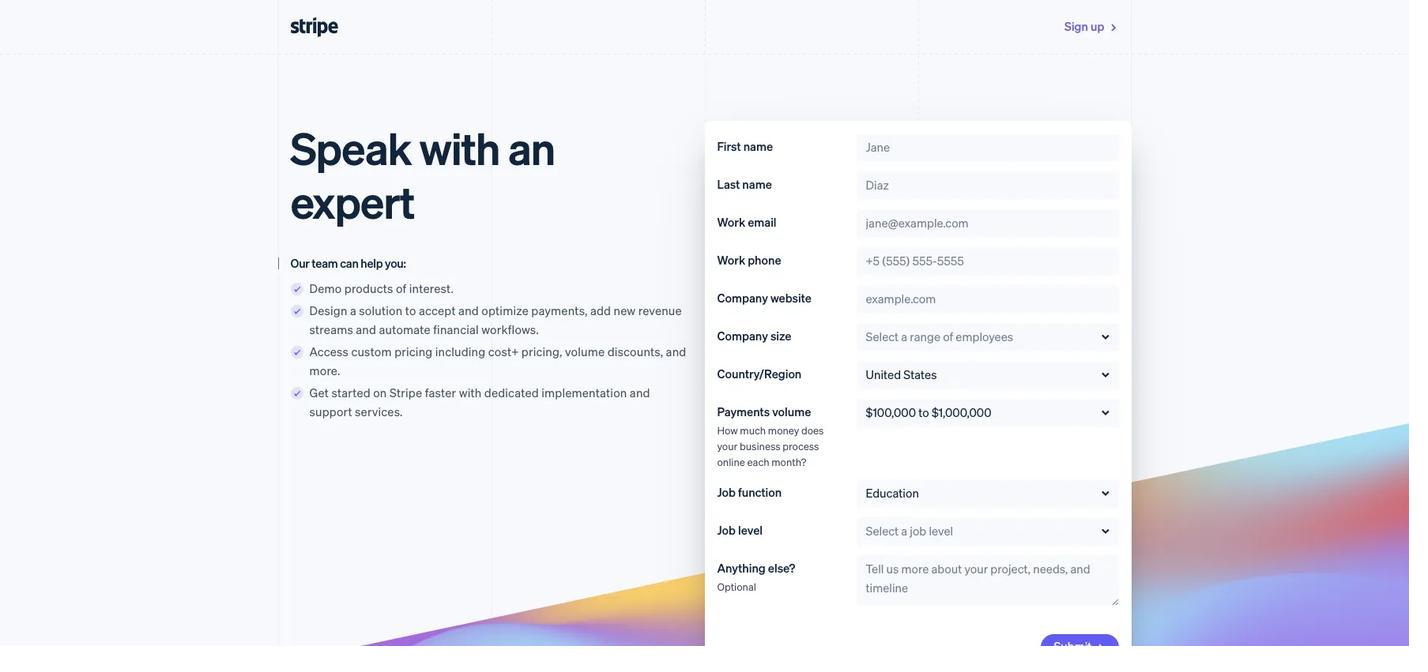 Task type: describe. For each thing, give the bounding box(es) containing it.
more.
[[310, 363, 340, 379]]

design
[[310, 303, 348, 319]]

revenue
[[639, 303, 682, 319]]

anything else?
[[718, 561, 796, 576]]

and up financial on the left
[[459, 303, 479, 319]]

streams
[[310, 322, 353, 338]]

demo products of interest.
[[310, 281, 454, 296]]

a
[[350, 303, 357, 319]]

stripe logo image
[[291, 17, 338, 37]]

pricing,
[[522, 344, 563, 360]]

stripe logo link
[[287, 14, 341, 40]]

access custom pricing including cost+ pricing, volume discounts, and more.
[[310, 344, 687, 379]]

custom
[[351, 344, 392, 360]]

to
[[405, 303, 416, 319]]

with inside 'speak with an expert'
[[420, 119, 500, 176]]

company size
[[718, 328, 792, 344]]

design a solution to accept and optimize payments, add new revenue streams and automate financial workflows.
[[310, 303, 682, 338]]

sign up
[[1065, 18, 1107, 34]]

access
[[310, 344, 349, 360]]

jane@example.com text field
[[857, 210, 1119, 238]]

stripe
[[390, 385, 422, 401]]

an
[[508, 119, 555, 176]]

process
[[783, 440, 819, 453]]

Tell us more about your project, needs, and timeline text field
[[857, 556, 1119, 606]]

country/region
[[718, 366, 802, 382]]

expert
[[291, 173, 415, 229]]

anything else? optional
[[718, 561, 796, 594]]

optional
[[718, 580, 757, 594]]

Jane text field
[[857, 134, 1119, 162]]

solution
[[359, 303, 403, 319]]

Diaz text field
[[857, 172, 1119, 200]]

speak
[[291, 119, 412, 176]]

our
[[291, 255, 310, 271]]

interest.
[[409, 281, 454, 296]]

how
[[718, 424, 738, 437]]

implementation
[[542, 385, 627, 401]]

last name
[[718, 176, 772, 192]]

payments,
[[532, 303, 588, 319]]

automate
[[379, 322, 431, 338]]

each month?
[[748, 455, 807, 469]]

get
[[310, 385, 329, 401]]

cost+
[[488, 344, 519, 360]]

on
[[373, 385, 387, 401]]

sign up link
[[1065, 14, 1119, 40]]

faster
[[425, 385, 456, 401]]

much
[[740, 424, 766, 437]]



Task type: vqa. For each thing, say whether or not it's contained in the screenshot.
INCLUDING
yes



Task type: locate. For each thing, give the bounding box(es) containing it.
accept
[[419, 303, 456, 319]]

job function
[[718, 485, 782, 500]]

and down discounts,
[[630, 385, 650, 401]]

with right faster
[[459, 385, 482, 401]]

work phone
[[718, 252, 782, 268]]

1 vertical spatial with
[[459, 385, 482, 401]]

volume
[[565, 344, 605, 360]]

and inside get started on stripe faster with dedicated implementation and support services.
[[630, 385, 650, 401]]

workflows.
[[482, 322, 539, 338]]

pricing
[[395, 344, 433, 360]]

support
[[310, 404, 352, 420]]

help
[[361, 255, 383, 271]]

does
[[802, 424, 824, 437]]

payments volume
[[718, 404, 811, 420]]

with
[[420, 119, 500, 176], [459, 385, 482, 401]]

can
[[340, 255, 359, 271]]

and right discounts,
[[666, 344, 687, 360]]

of
[[396, 281, 407, 296]]

up
[[1091, 18, 1105, 34]]

optimize
[[482, 303, 529, 319]]

company website
[[718, 290, 812, 306]]

and up custom
[[356, 322, 376, 338]]

with inside get started on stripe faster with dedicated implementation and support services.
[[459, 385, 482, 401]]

get started on stripe faster with dedicated implementation and support services.
[[310, 385, 650, 420]]

demo
[[310, 281, 342, 296]]

sign
[[1065, 18, 1089, 34]]

work email
[[718, 214, 777, 230]]

including
[[435, 344, 486, 360]]

speak with an expert
[[291, 119, 555, 229]]

products
[[345, 281, 393, 296]]

your
[[718, 440, 738, 453]]

with left an
[[420, 119, 500, 176]]

our team can help you:
[[291, 255, 406, 271]]

payments volume how much money does your business process online each month?
[[718, 404, 824, 469]]

new
[[614, 303, 636, 319]]

job level
[[718, 523, 763, 538]]

dedicated
[[484, 385, 539, 401]]

and inside access custom pricing including cost+ pricing, volume discounts, and more.
[[666, 344, 687, 360]]

first name
[[718, 138, 773, 154]]

business
[[740, 440, 781, 453]]

discounts,
[[608, 344, 664, 360]]

services.
[[355, 404, 403, 420]]

team
[[312, 255, 338, 271]]

example.com text field
[[857, 285, 1119, 314]]

financial
[[433, 322, 479, 338]]

and
[[459, 303, 479, 319], [356, 322, 376, 338], [666, 344, 687, 360], [630, 385, 650, 401]]

you:
[[385, 255, 406, 271]]

0 vertical spatial with
[[420, 119, 500, 176]]

online
[[718, 455, 745, 469]]

money
[[768, 424, 800, 437]]

add
[[591, 303, 611, 319]]

started
[[332, 385, 371, 401]]



